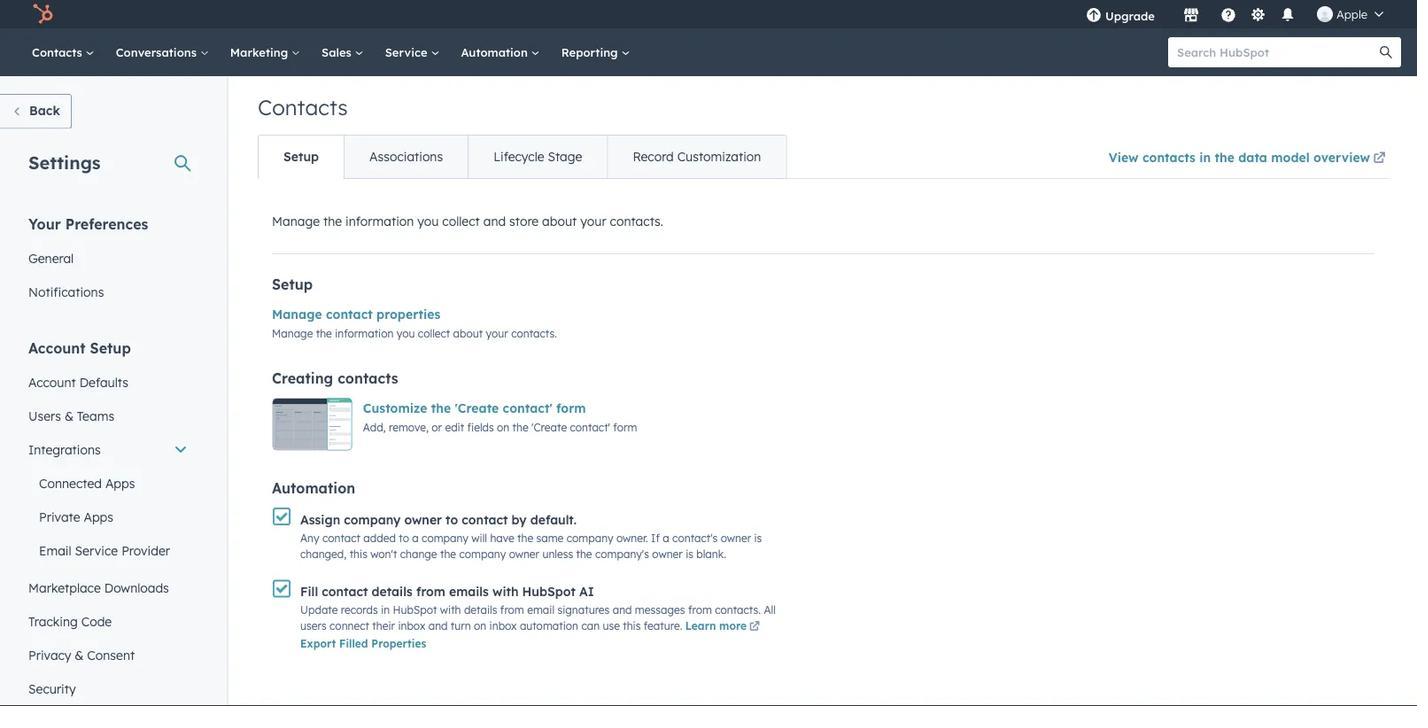 Task type: describe. For each thing, give the bounding box(es) containing it.
1 horizontal spatial form
[[613, 420, 637, 434]]

their
[[372, 619, 395, 633]]

1 horizontal spatial with
[[493, 584, 519, 599]]

automation
[[520, 619, 579, 633]]

filled
[[339, 637, 368, 650]]

contacts. inside the manage contact properties manage the information you collect about your contacts.
[[511, 326, 557, 340]]

contact's
[[673, 531, 718, 545]]

add,
[[363, 420, 386, 434]]

overview
[[1314, 149, 1370, 165]]

notifications button
[[1273, 0, 1303, 28]]

data
[[1239, 149, 1268, 165]]

ai
[[579, 584, 594, 599]]

manage for manage the information you collect and store about your contacts.
[[272, 214, 320, 229]]

assign
[[300, 511, 340, 527]]

learn
[[686, 619, 716, 633]]

fill contact details from emails with hubspot ai
[[300, 584, 594, 599]]

0 horizontal spatial from
[[416, 584, 445, 599]]

you inside the manage contact properties manage the information you collect about your contacts.
[[397, 326, 415, 340]]

service inside the account setup element
[[75, 543, 118, 558]]

connect
[[330, 619, 369, 633]]

all
[[764, 603, 776, 617]]

tracking
[[28, 613, 78, 629]]

marketplace
[[28, 580, 101, 595]]

update
[[300, 603, 338, 617]]

your inside the manage contact properties manage the information you collect about your contacts.
[[486, 326, 508, 340]]

company up added
[[344, 511, 401, 527]]

2 a from the left
[[663, 531, 670, 545]]

export filled properties
[[300, 637, 426, 650]]

navigation containing setup
[[258, 135, 787, 179]]

menu containing apple
[[1074, 0, 1396, 28]]

integrations
[[28, 442, 101, 457]]

emails
[[449, 584, 489, 599]]

0 horizontal spatial and
[[429, 619, 448, 633]]

customize
[[363, 400, 427, 416]]

default.
[[530, 511, 577, 527]]

view
[[1109, 149, 1139, 165]]

remove,
[[389, 420, 429, 434]]

the left data
[[1215, 149, 1235, 165]]

same
[[536, 531, 564, 545]]

if
[[651, 531, 660, 545]]

1 horizontal spatial from
[[500, 603, 524, 617]]

0 horizontal spatial to
[[399, 531, 409, 545]]

1 vertical spatial contacts
[[258, 94, 348, 120]]

1 inbox from the left
[[398, 619, 426, 633]]

email
[[39, 543, 71, 558]]

privacy & consent
[[28, 647, 135, 663]]

store
[[509, 214, 539, 229]]

security
[[28, 681, 76, 696]]

this for contact
[[350, 547, 368, 561]]

defaults
[[79, 374, 128, 390]]

the inside the manage contact properties manage the information you collect about your contacts.
[[316, 326, 332, 340]]

more
[[719, 619, 747, 633]]

by
[[512, 511, 527, 527]]

upgrade image
[[1086, 8, 1102, 24]]

settings link
[[1247, 5, 1269, 23]]

privacy & consent link
[[18, 638, 198, 672]]

changed,
[[300, 547, 347, 561]]

have
[[490, 531, 514, 545]]

update records in hubspot with details from email signatures and messages from contacts. all users connect their inbox and turn on inbox automation can use this feature.
[[300, 603, 776, 633]]

1 horizontal spatial and
[[483, 214, 506, 229]]

back link
[[0, 94, 72, 129]]

export filled properties button
[[300, 635, 426, 651]]

hubspot link
[[21, 4, 66, 25]]

blank.
[[697, 547, 726, 561]]

help image
[[1221, 8, 1237, 24]]

users
[[300, 619, 327, 633]]

the right change on the left
[[440, 547, 456, 561]]

link opens in a new window image inside the learn more link
[[750, 622, 760, 633]]

Search HubSpot search field
[[1169, 37, 1386, 67]]

contact up the records
[[322, 584, 368, 599]]

service link
[[374, 28, 450, 76]]

downloads
[[104, 580, 169, 595]]

associations
[[369, 149, 443, 164]]

marketplace downloads link
[[18, 571, 198, 605]]

manage contact properties manage the information you collect about your contacts.
[[272, 307, 557, 340]]

account defaults
[[28, 374, 128, 390]]

model
[[1271, 149, 1310, 165]]

back
[[29, 103, 60, 118]]

owner up change on the left
[[404, 511, 442, 527]]

change
[[400, 547, 437, 561]]

with inside update records in hubspot with details from email signatures and messages from contacts. all users connect their inbox and turn on inbox automation can use this feature.
[[440, 603, 461, 617]]

1 vertical spatial contact'
[[570, 420, 610, 434]]

setup inside the account setup element
[[90, 339, 131, 357]]

0 vertical spatial hubspot
[[522, 584, 576, 599]]

sales
[[322, 45, 355, 59]]

upgrade
[[1106, 8, 1155, 23]]

marketing link
[[220, 28, 311, 76]]

apple
[[1337, 7, 1368, 21]]

on inside update records in hubspot with details from email signatures and messages from contacts. all users connect their inbox and turn on inbox automation can use this feature.
[[474, 619, 487, 633]]

information inside the manage contact properties manage the information you collect about your contacts.
[[335, 326, 394, 340]]

0 horizontal spatial 'create
[[455, 400, 499, 416]]

1 horizontal spatial 'create
[[532, 420, 567, 434]]

contact up will
[[462, 511, 508, 527]]

users & teams
[[28, 408, 114, 423]]

3 manage from the top
[[272, 326, 313, 340]]

company down will
[[459, 547, 506, 561]]

account setup element
[[18, 338, 198, 706]]

your
[[28, 215, 61, 233]]

contact inside the manage contact properties manage the information you collect about your contacts.
[[326, 307, 373, 322]]

1 horizontal spatial your
[[580, 214, 607, 229]]

1 horizontal spatial service
[[385, 45, 431, 59]]

users & teams link
[[18, 399, 198, 433]]

bob builder image
[[1317, 6, 1333, 22]]

any
[[300, 531, 319, 545]]

& for privacy
[[75, 647, 84, 663]]

notifications
[[28, 284, 104, 299]]

reporting link
[[551, 28, 641, 76]]

signatures
[[558, 603, 610, 617]]

conversations
[[116, 45, 200, 59]]

contacts link
[[21, 28, 105, 76]]

export
[[300, 637, 336, 650]]

2 horizontal spatial from
[[688, 603, 712, 617]]

record customization
[[633, 149, 761, 164]]

your preferences element
[[18, 214, 198, 309]]

1 a from the left
[[412, 531, 419, 545]]

this for with
[[623, 619, 641, 633]]

feature.
[[644, 619, 683, 633]]

hubspot image
[[32, 4, 53, 25]]

private
[[39, 509, 80, 524]]

can
[[581, 619, 600, 633]]

turn
[[451, 619, 471, 633]]

consent
[[87, 647, 135, 663]]

customization
[[677, 149, 761, 164]]

1 vertical spatial and
[[613, 603, 632, 617]]



Task type: locate. For each thing, give the bounding box(es) containing it.
1 vertical spatial manage
[[272, 307, 322, 322]]

account for account setup
[[28, 339, 86, 357]]

1 horizontal spatial contacts.
[[610, 214, 664, 229]]

about inside the manage contact properties manage the information you collect about your contacts.
[[453, 326, 483, 340]]

0 vertical spatial 'create
[[455, 400, 499, 416]]

& right privacy
[[75, 647, 84, 663]]

2 vertical spatial contacts.
[[715, 603, 761, 617]]

apps for private apps
[[84, 509, 113, 524]]

1 horizontal spatial automation
[[461, 45, 531, 59]]

0 vertical spatial contacts
[[1143, 149, 1196, 165]]

1 horizontal spatial about
[[542, 214, 577, 229]]

0 vertical spatial form
[[556, 400, 586, 416]]

manage contact properties link
[[272, 307, 441, 322]]

1 vertical spatial hubspot
[[393, 603, 437, 617]]

contacts for view
[[1143, 149, 1196, 165]]

1 vertical spatial apps
[[84, 509, 113, 524]]

the down setup link
[[323, 214, 342, 229]]

in
[[1200, 149, 1211, 165], [381, 603, 390, 617]]

the down by
[[517, 531, 533, 545]]

hubspot up their
[[393, 603, 437, 617]]

manage
[[272, 214, 320, 229], [272, 307, 322, 322], [272, 326, 313, 340]]

this inside update records in hubspot with details from email signatures and messages from contacts. all users connect their inbox and turn on inbox automation can use this feature.
[[623, 619, 641, 633]]

service
[[385, 45, 431, 59], [75, 543, 118, 558]]

settings
[[28, 151, 101, 173]]

0 horizontal spatial is
[[686, 547, 694, 561]]

1 vertical spatial is
[[686, 547, 694, 561]]

setup inside setup link
[[283, 149, 319, 164]]

your preferences
[[28, 215, 148, 233]]

'create
[[455, 400, 499, 416], [532, 420, 567, 434]]

owner down if
[[652, 547, 683, 561]]

0 vertical spatial contact'
[[503, 400, 553, 416]]

about right store
[[542, 214, 577, 229]]

contacts down hubspot link
[[32, 45, 86, 59]]

1 horizontal spatial to
[[446, 511, 458, 527]]

general
[[28, 250, 74, 266]]

0 vertical spatial with
[[493, 584, 519, 599]]

contacts up customize
[[338, 369, 398, 387]]

1 horizontal spatial contacts
[[1143, 149, 1196, 165]]

you
[[417, 214, 439, 229], [397, 326, 415, 340]]

2 vertical spatial setup
[[90, 339, 131, 357]]

contact up changed,
[[322, 531, 361, 545]]

account up account defaults
[[28, 339, 86, 357]]

1 horizontal spatial this
[[623, 619, 641, 633]]

0 horizontal spatial contacts.
[[511, 326, 557, 340]]

&
[[65, 408, 73, 423], [75, 647, 84, 663]]

this left won't
[[350, 547, 368, 561]]

and
[[483, 214, 506, 229], [613, 603, 632, 617], [429, 619, 448, 633]]

a right if
[[663, 531, 670, 545]]

apps up email service provider
[[84, 509, 113, 524]]

the right unless on the bottom
[[576, 547, 592, 561]]

properties
[[371, 637, 426, 650]]

and left turn
[[429, 619, 448, 633]]

from up learn
[[688, 603, 712, 617]]

1 horizontal spatial is
[[754, 531, 762, 545]]

details inside update records in hubspot with details from email signatures and messages from contacts. all users connect their inbox and turn on inbox automation can use this feature.
[[464, 603, 497, 617]]

1 vertical spatial contacts
[[338, 369, 398, 387]]

fill
[[300, 584, 318, 599]]

in for hubspot
[[381, 603, 390, 617]]

with right the emails
[[493, 584, 519, 599]]

1 vertical spatial account
[[28, 374, 76, 390]]

2 horizontal spatial contacts.
[[715, 603, 761, 617]]

details up their
[[372, 584, 413, 599]]

apple button
[[1307, 0, 1394, 28]]

1 vertical spatial automation
[[272, 479, 356, 497]]

inbox right turn
[[490, 619, 517, 633]]

messages
[[635, 603, 685, 617]]

0 horizontal spatial contact'
[[503, 400, 553, 416]]

contact left properties
[[326, 307, 373, 322]]

view contacts in the data model overview
[[1109, 149, 1370, 165]]

hubspot up email
[[522, 584, 576, 599]]

1 horizontal spatial hubspot
[[522, 584, 576, 599]]

view contacts in the data model overview link
[[1109, 138, 1389, 178]]

2 account from the top
[[28, 374, 76, 390]]

preferences
[[65, 215, 148, 233]]

1 horizontal spatial &
[[75, 647, 84, 663]]

records
[[341, 603, 378, 617]]

your up customize the 'create contact' form link
[[486, 326, 508, 340]]

unless
[[543, 547, 573, 561]]

marketplaces button
[[1173, 0, 1210, 28]]

in up their
[[381, 603, 390, 617]]

1 vertical spatial about
[[453, 326, 483, 340]]

details
[[372, 584, 413, 599], [464, 603, 497, 617]]

on right the fields
[[497, 420, 510, 434]]

your
[[580, 214, 607, 229], [486, 326, 508, 340]]

with up turn
[[440, 603, 461, 617]]

2 vertical spatial manage
[[272, 326, 313, 340]]

the up or
[[431, 400, 451, 416]]

menu
[[1074, 0, 1396, 28]]

information
[[346, 214, 414, 229], [335, 326, 394, 340]]

automation right service link
[[461, 45, 531, 59]]

inbox up properties
[[398, 619, 426, 633]]

and left store
[[483, 214, 506, 229]]

1 vertical spatial to
[[399, 531, 409, 545]]

0 vertical spatial setup
[[283, 149, 319, 164]]

in inside update records in hubspot with details from email signatures and messages from contacts. all users connect their inbox and turn on inbox automation can use this feature.
[[381, 603, 390, 617]]

1 vertical spatial 'create
[[532, 420, 567, 434]]

conversations link
[[105, 28, 220, 76]]

this inside assign company owner to contact by default. any contact added to a company will have the same company owner. if a contact's owner is changed, this won't change the company owner unless the company's owner is blank.
[[350, 547, 368, 561]]

0 vertical spatial contacts.
[[610, 214, 664, 229]]

1 account from the top
[[28, 339, 86, 357]]

0 horizontal spatial automation
[[272, 479, 356, 497]]

account for account defaults
[[28, 374, 76, 390]]

automation link
[[450, 28, 551, 76]]

owner.
[[617, 531, 648, 545]]

manage for manage contact properties manage the information you collect about your contacts.
[[272, 307, 322, 322]]

contacts for creating
[[338, 369, 398, 387]]

collect
[[442, 214, 480, 229], [418, 326, 450, 340]]

account defaults link
[[18, 365, 198, 399]]

'create up the fields
[[455, 400, 499, 416]]

with
[[493, 584, 519, 599], [440, 603, 461, 617]]

reporting
[[561, 45, 621, 59]]

is right contact's
[[754, 531, 762, 545]]

on inside "customize the 'create contact' form add, remove, or edit fields on the 'create contact' form"
[[497, 420, 510, 434]]

0 horizontal spatial this
[[350, 547, 368, 561]]

account setup
[[28, 339, 131, 357]]

1 horizontal spatial in
[[1200, 149, 1211, 165]]

& right users at the bottom left
[[65, 408, 73, 423]]

& for users
[[65, 408, 73, 423]]

contacts up setup link
[[258, 94, 348, 120]]

collect inside the manage contact properties manage the information you collect about your contacts.
[[418, 326, 450, 340]]

company
[[344, 511, 401, 527], [422, 531, 469, 545], [567, 531, 614, 545], [459, 547, 506, 561]]

properties
[[377, 307, 441, 322]]

0 horizontal spatial contacts
[[32, 45, 86, 59]]

security link
[[18, 672, 198, 706]]

0 horizontal spatial on
[[474, 619, 487, 633]]

associations link
[[344, 136, 468, 178]]

a
[[412, 531, 419, 545], [663, 531, 670, 545]]

link opens in a new window image
[[1374, 148, 1386, 169], [1374, 152, 1386, 165], [750, 619, 760, 635], [750, 622, 760, 633]]

connected apps link
[[18, 466, 198, 500]]

2 vertical spatial and
[[429, 619, 448, 633]]

1 horizontal spatial inbox
[[490, 619, 517, 633]]

apps for connected apps
[[105, 475, 135, 491]]

and up use
[[613, 603, 632, 617]]

collect down properties
[[418, 326, 450, 340]]

0 vertical spatial information
[[346, 214, 414, 229]]

tracking code
[[28, 613, 112, 629]]

0 horizontal spatial &
[[65, 408, 73, 423]]

0 horizontal spatial details
[[372, 584, 413, 599]]

0 vertical spatial automation
[[461, 45, 531, 59]]

0 vertical spatial your
[[580, 214, 607, 229]]

in left data
[[1200, 149, 1211, 165]]

on right turn
[[474, 619, 487, 633]]

1 vertical spatial with
[[440, 603, 461, 617]]

2 inbox from the left
[[490, 619, 517, 633]]

owner down have
[[509, 547, 540, 561]]

marketing
[[230, 45, 291, 59]]

setup link
[[259, 136, 344, 178]]

1 vertical spatial your
[[486, 326, 508, 340]]

learn more
[[686, 619, 747, 633]]

automation up the "assign" in the left bottom of the page
[[272, 479, 356, 497]]

email service provider link
[[18, 534, 198, 567]]

this right use
[[623, 619, 641, 633]]

0 vertical spatial service
[[385, 45, 431, 59]]

1 vertical spatial collect
[[418, 326, 450, 340]]

owner up blank.
[[721, 531, 751, 545]]

privacy
[[28, 647, 71, 663]]

1 horizontal spatial details
[[464, 603, 497, 617]]

information down associations 'link'
[[346, 214, 414, 229]]

the down the 'manage contact properties' link
[[316, 326, 332, 340]]

about up customize the 'create contact' form link
[[453, 326, 483, 340]]

1 manage from the top
[[272, 214, 320, 229]]

information down the 'manage contact properties' link
[[335, 326, 394, 340]]

1 vertical spatial &
[[75, 647, 84, 663]]

customize the 'create contact' form add, remove, or edit fields on the 'create contact' form
[[363, 400, 637, 434]]

record
[[633, 149, 674, 164]]

1 vertical spatial setup
[[272, 276, 313, 293]]

customize the 'create contact' form link
[[363, 400, 586, 416]]

won't
[[371, 547, 397, 561]]

integrations button
[[18, 433, 198, 466]]

0 vertical spatial &
[[65, 408, 73, 423]]

from left email
[[500, 603, 524, 617]]

creating contacts
[[272, 369, 398, 387]]

0 vertical spatial and
[[483, 214, 506, 229]]

to left by
[[446, 511, 458, 527]]

settings image
[[1250, 8, 1266, 23]]

you down properties
[[397, 326, 415, 340]]

email service provider
[[39, 543, 170, 558]]

0 horizontal spatial contacts
[[338, 369, 398, 387]]

or
[[432, 420, 442, 434]]

private apps link
[[18, 500, 198, 534]]

marketplaces image
[[1184, 8, 1199, 24]]

general link
[[18, 241, 198, 275]]

code
[[81, 613, 112, 629]]

assign company owner to contact by default. any contact added to a company will have the same company owner. if a contact's owner is changed, this won't change the company owner unless the company's owner is blank.
[[300, 511, 762, 561]]

0 vertical spatial to
[[446, 511, 458, 527]]

0 vertical spatial account
[[28, 339, 86, 357]]

lifecycle stage
[[494, 149, 582, 164]]

navigation
[[258, 135, 787, 179]]

stage
[[548, 149, 582, 164]]

0 vertical spatial is
[[754, 531, 762, 545]]

1 vertical spatial contacts.
[[511, 326, 557, 340]]

menu item
[[1168, 0, 1171, 28]]

your right store
[[580, 214, 607, 229]]

manage the information you collect and store about your contacts.
[[272, 214, 664, 229]]

help button
[[1214, 0, 1244, 28]]

1 horizontal spatial you
[[417, 214, 439, 229]]

service right 'sales' link
[[385, 45, 431, 59]]

account up users at the bottom left
[[28, 374, 76, 390]]

in for the
[[1200, 149, 1211, 165]]

0 vertical spatial you
[[417, 214, 439, 229]]

0 vertical spatial this
[[350, 547, 368, 561]]

0 vertical spatial about
[[542, 214, 577, 229]]

connected apps
[[39, 475, 135, 491]]

1 horizontal spatial contacts
[[258, 94, 348, 120]]

0 vertical spatial details
[[372, 584, 413, 599]]

automation
[[461, 45, 531, 59], [272, 479, 356, 497]]

1 horizontal spatial on
[[497, 420, 510, 434]]

0 vertical spatial apps
[[105, 475, 135, 491]]

0 horizontal spatial a
[[412, 531, 419, 545]]

1 vertical spatial details
[[464, 603, 497, 617]]

2 horizontal spatial and
[[613, 603, 632, 617]]

creating
[[272, 369, 333, 387]]

search button
[[1371, 37, 1401, 67]]

1 vertical spatial service
[[75, 543, 118, 558]]

use
[[603, 619, 620, 633]]

added
[[364, 531, 396, 545]]

on
[[497, 420, 510, 434], [474, 619, 487, 633]]

1 vertical spatial this
[[623, 619, 641, 633]]

1 vertical spatial on
[[474, 619, 487, 633]]

0 horizontal spatial inbox
[[398, 619, 426, 633]]

contacts right view
[[1143, 149, 1196, 165]]

0 horizontal spatial your
[[486, 326, 508, 340]]

0 vertical spatial in
[[1200, 149, 1211, 165]]

company up change on the left
[[422, 531, 469, 545]]

the right the fields
[[513, 420, 529, 434]]

0 horizontal spatial in
[[381, 603, 390, 617]]

to up change on the left
[[399, 531, 409, 545]]

is down contact's
[[686, 547, 694, 561]]

'create right the fields
[[532, 420, 567, 434]]

service down private apps link
[[75, 543, 118, 558]]

details down the emails
[[464, 603, 497, 617]]

hubspot inside update records in hubspot with details from email signatures and messages from contacts. all users connect their inbox and turn on inbox automation can use this feature.
[[393, 603, 437, 617]]

is
[[754, 531, 762, 545], [686, 547, 694, 561]]

edit
[[445, 420, 464, 434]]

0 horizontal spatial with
[[440, 603, 461, 617]]

contacts inside 'link'
[[32, 45, 86, 59]]

0 vertical spatial collect
[[442, 214, 480, 229]]

company up company's
[[567, 531, 614, 545]]

notifications image
[[1280, 8, 1296, 24]]

0 horizontal spatial form
[[556, 400, 586, 416]]

0 horizontal spatial hubspot
[[393, 603, 437, 617]]

1 horizontal spatial a
[[663, 531, 670, 545]]

1 vertical spatial information
[[335, 326, 394, 340]]

contacts. inside update records in hubspot with details from email signatures and messages from contacts. all users connect their inbox and turn on inbox automation can use this feature.
[[715, 603, 761, 617]]

collect left store
[[442, 214, 480, 229]]

2 manage from the top
[[272, 307, 322, 322]]

0 horizontal spatial you
[[397, 326, 415, 340]]

apps down integrations 'button' on the bottom
[[105, 475, 135, 491]]

lifecycle stage link
[[468, 136, 607, 178]]

1 horizontal spatial contact'
[[570, 420, 610, 434]]

search image
[[1380, 46, 1393, 58]]

0 vertical spatial on
[[497, 420, 510, 434]]

0 horizontal spatial about
[[453, 326, 483, 340]]

private apps
[[39, 509, 113, 524]]

from left the emails
[[416, 584, 445, 599]]

you down associations 'link'
[[417, 214, 439, 229]]

a up change on the left
[[412, 531, 419, 545]]



Task type: vqa. For each thing, say whether or not it's contained in the screenshot.
Phone Field
no



